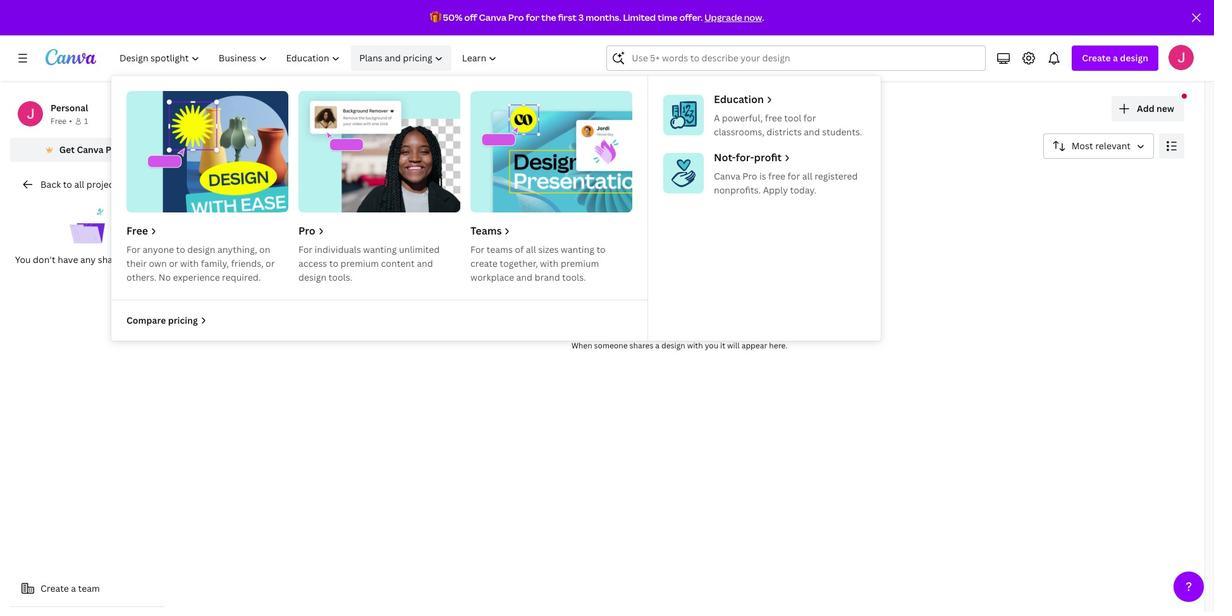 Task type: vqa. For each thing, say whether or not it's contained in the screenshot.
family, at the left top of the page
yes



Task type: locate. For each thing, give the bounding box(es) containing it.
all left the projects
[[74, 178, 84, 190]]

it
[[721, 340, 726, 351]]

wanting up content
[[363, 244, 397, 256]]

1 vertical spatial free
[[769, 170, 786, 182]]

unlimited
[[399, 244, 440, 256]]

1 horizontal spatial no
[[611, 319, 627, 335]]

a
[[1113, 52, 1118, 64], [656, 340, 660, 351], [71, 583, 76, 595]]

0 horizontal spatial free
[[51, 116, 67, 127]]

1 horizontal spatial for
[[788, 170, 800, 182]]

design left james peterson image
[[1120, 52, 1149, 64]]

free
[[51, 116, 67, 127], [127, 224, 148, 238]]

create a design button
[[1072, 46, 1159, 71]]

you don't have any shared folders
[[15, 254, 160, 266]]

found
[[715, 319, 748, 335]]

no inside no shared designs found when someone shares a design with you it will appear here.
[[611, 319, 627, 335]]

a inside no shared designs found when someone shares a design with you it will appear here.
[[656, 340, 660, 351]]

2 wanting from the left
[[561, 244, 595, 256]]

1 vertical spatial for
[[804, 112, 816, 124]]

for left the
[[526, 11, 540, 23]]

0 horizontal spatial or
[[169, 257, 178, 269]]

0 horizontal spatial canva
[[77, 144, 104, 156]]

2 vertical spatial for
[[788, 170, 800, 182]]

and down together,
[[517, 271, 533, 283]]

family,
[[201, 257, 229, 269]]

0 horizontal spatial shared
[[98, 254, 127, 266]]

design inside 'dropdown button'
[[1120, 52, 1149, 64]]

design up family,
[[187, 244, 215, 256]]

registered
[[815, 170, 858, 182]]

with up 'experience'
[[180, 257, 199, 269]]

2 tools. from the left
[[562, 271, 586, 283]]

2 premium from the left
[[561, 257, 599, 269]]

canva right "off"
[[479, 11, 507, 23]]

1 horizontal spatial create
[[1083, 52, 1111, 64]]

0 horizontal spatial premium
[[341, 257, 379, 269]]

with for shared
[[687, 340, 703, 351]]

1 horizontal spatial a
[[656, 340, 660, 351]]

pro left the is on the top of page
[[743, 170, 758, 182]]

a up add new dropdown button
[[1113, 52, 1118, 64]]

1 vertical spatial canva
[[77, 144, 104, 156]]

with inside no shared designs found when someone shares a design with you it will appear here.
[[687, 340, 703, 351]]

no inside for anyone to design anything, on their own or with family, friends, or others. no experience required.
[[159, 271, 171, 283]]

1 horizontal spatial or
[[266, 257, 275, 269]]

add new button
[[1112, 96, 1185, 121]]

for up access
[[299, 244, 313, 256]]

create a design
[[1083, 52, 1149, 64]]

.
[[762, 11, 764, 23]]

1 vertical spatial you
[[705, 340, 719, 351]]

2 horizontal spatial for
[[471, 244, 485, 256]]

others.
[[127, 271, 157, 283]]

back to all projects
[[40, 178, 122, 190]]

for inside for anyone to design anything, on their own or with family, friends, or others. no experience required.
[[127, 244, 141, 256]]

None search field
[[607, 46, 986, 71]]

free left •
[[51, 116, 67, 127]]

students.
[[822, 126, 862, 138]]

with inside for teams of all sizes wanting to create together, with premium workplace and brand tools.
[[540, 257, 559, 269]]

free up anyone
[[127, 224, 148, 238]]

with for teams
[[540, 257, 559, 269]]

for
[[526, 11, 540, 23], [804, 112, 816, 124], [788, 170, 800, 182]]

all right the of
[[526, 244, 536, 256]]

1 horizontal spatial tools.
[[562, 271, 586, 283]]

to inside for individuals wanting unlimited access to premium content and design tools.
[[329, 257, 338, 269]]

classrooms,
[[714, 126, 765, 138]]

1 vertical spatial shared
[[630, 319, 668, 335]]

for inside a powerful, free tool for classrooms, districts and students.
[[804, 112, 816, 124]]

create
[[1083, 52, 1111, 64], [40, 583, 69, 595]]

no up someone
[[611, 319, 627, 335]]

free up apply
[[769, 170, 786, 182]]

compare pricing link
[[127, 314, 208, 328]]

0 horizontal spatial tools.
[[329, 271, 352, 283]]

with down designs
[[687, 340, 703, 351]]

tool
[[785, 112, 802, 124]]

relevant
[[1096, 140, 1131, 152]]

1 horizontal spatial pricing
[[403, 52, 432, 64]]

2 horizontal spatial all
[[803, 170, 813, 182]]

offer.
[[680, 11, 703, 23]]

most relevant
[[1072, 140, 1131, 152]]

1 for from the left
[[127, 244, 141, 256]]

pricing right compare on the bottom left
[[168, 314, 198, 326]]

free
[[765, 112, 782, 124], [769, 170, 786, 182]]

canva inside canva pro is free for all registered nonprofits. apply today.
[[714, 170, 741, 182]]

today.
[[790, 184, 817, 196]]

no down own
[[159, 271, 171, 283]]

time
[[658, 11, 678, 23]]

free •
[[51, 116, 72, 127]]

0 horizontal spatial wanting
[[363, 244, 397, 256]]

design down designs
[[662, 340, 686, 351]]

a inside 'dropdown button'
[[1113, 52, 1118, 64]]

wanting inside for teams of all sizes wanting to create together, with premium workplace and brand tools.
[[561, 244, 595, 256]]

0 horizontal spatial a
[[71, 583, 76, 595]]

and right districts
[[804, 126, 820, 138]]

for up today.
[[788, 170, 800, 182]]

first
[[558, 11, 577, 23]]

0 horizontal spatial for
[[526, 11, 540, 23]]

any
[[80, 254, 96, 266]]

pro up access
[[299, 224, 315, 238]]

0 vertical spatial no
[[159, 271, 171, 283]]

premium down individuals
[[341, 257, 379, 269]]

pricing down 🎁
[[403, 52, 432, 64]]

free up districts
[[765, 112, 782, 124]]

2 horizontal spatial for
[[804, 112, 816, 124]]

Search search field
[[632, 46, 961, 70]]

tools. down individuals
[[329, 271, 352, 283]]

2 vertical spatial a
[[71, 583, 76, 595]]

and right plans
[[385, 52, 401, 64]]

0 horizontal spatial for
[[127, 244, 141, 256]]

create
[[471, 257, 498, 269]]

1 vertical spatial create
[[40, 583, 69, 595]]

to
[[63, 178, 72, 190], [176, 244, 185, 256], [597, 244, 606, 256], [329, 257, 338, 269]]

1 premium from the left
[[341, 257, 379, 269]]

for up their
[[127, 244, 141, 256]]

for individuals wanting unlimited access to premium content and design tools.
[[299, 244, 440, 283]]

for inside canva pro is free for all registered nonprofits. apply today.
[[788, 170, 800, 182]]

0 horizontal spatial all
[[74, 178, 84, 190]]

a powerful, free tool for classrooms, districts and students.
[[714, 112, 862, 138]]

•
[[69, 116, 72, 127]]

all
[[803, 170, 813, 182], [74, 178, 84, 190], [526, 244, 536, 256]]

wanting
[[363, 244, 397, 256], [561, 244, 595, 256]]

2 horizontal spatial canva
[[714, 170, 741, 182]]

1 vertical spatial no
[[611, 319, 627, 335]]

canva pro is free for all registered nonprofits. apply today.
[[714, 170, 858, 196]]

3 for from the left
[[471, 244, 485, 256]]

to right sizes on the left
[[597, 244, 606, 256]]

all up today.
[[803, 170, 813, 182]]

1 vertical spatial free
[[127, 224, 148, 238]]

wanting inside for individuals wanting unlimited access to premium content and design tools.
[[363, 244, 397, 256]]

with for anyone
[[180, 257, 199, 269]]

or down on
[[266, 257, 275, 269]]

2 horizontal spatial a
[[1113, 52, 1118, 64]]

anything,
[[218, 244, 257, 256]]

0 vertical spatial pricing
[[403, 52, 432, 64]]

on
[[259, 244, 270, 256]]

for up create at the top of the page
[[471, 244, 485, 256]]

pro inside button
[[106, 144, 120, 156]]

1 wanting from the left
[[363, 244, 397, 256]]

create a team
[[40, 583, 100, 595]]

when
[[572, 340, 593, 351]]

to inside for teams of all sizes wanting to create together, with premium workplace and brand tools.
[[597, 244, 606, 256]]

1 horizontal spatial shared
[[630, 319, 668, 335]]

back
[[40, 178, 61, 190]]

for inside for individuals wanting unlimited access to premium content and design tools.
[[299, 244, 313, 256]]

a for design
[[1113, 52, 1118, 64]]

personal
[[51, 102, 88, 114]]

1 horizontal spatial all
[[526, 244, 536, 256]]

wanting right sizes on the left
[[561, 244, 595, 256]]

free inside plans and pricing 'menu'
[[127, 224, 148, 238]]

will
[[728, 340, 740, 351]]

get canva pro
[[59, 144, 120, 156]]

canva up nonprofits.
[[714, 170, 741, 182]]

1 vertical spatial a
[[656, 340, 660, 351]]

you
[[299, 96, 337, 123], [705, 340, 719, 351]]

0 horizontal spatial create
[[40, 583, 69, 595]]

premium inside for teams of all sizes wanting to create together, with premium workplace and brand tools.
[[561, 257, 599, 269]]

1 horizontal spatial free
[[127, 224, 148, 238]]

to down individuals
[[329, 257, 338, 269]]

and inside for teams of all sizes wanting to create together, with premium workplace and brand tools.
[[517, 271, 533, 283]]

tools.
[[329, 271, 352, 283], [562, 271, 586, 283]]

to right anyone
[[176, 244, 185, 256]]

with down sizes on the left
[[540, 257, 559, 269]]

0 vertical spatial create
[[1083, 52, 1111, 64]]

1
[[84, 116, 88, 127]]

1 horizontal spatial wanting
[[561, 244, 595, 256]]

shared right the any
[[98, 254, 127, 266]]

design inside for individuals wanting unlimited access to premium content and design tools.
[[299, 271, 327, 283]]

or right own
[[169, 257, 178, 269]]

with inside for anyone to design anything, on their own or with family, friends, or others. no experience required.
[[180, 257, 199, 269]]

0 vertical spatial free
[[765, 112, 782, 124]]

design
[[1120, 52, 1149, 64], [187, 244, 215, 256], [299, 271, 327, 283], [662, 340, 686, 351]]

1 horizontal spatial you
[[705, 340, 719, 351]]

shared
[[98, 254, 127, 266], [630, 319, 668, 335]]

pro
[[509, 11, 524, 23], [106, 144, 120, 156], [743, 170, 758, 182], [299, 224, 315, 238]]

create inside 'dropdown button'
[[1083, 52, 1111, 64]]

and down unlimited
[[417, 257, 433, 269]]

have
[[58, 254, 78, 266]]

0 vertical spatial free
[[51, 116, 67, 127]]

design down access
[[299, 271, 327, 283]]

a right shares
[[656, 340, 660, 351]]

canva right get at top
[[77, 144, 104, 156]]

create inside button
[[40, 583, 69, 595]]

for right 'tool'
[[804, 112, 816, 124]]

1 tools. from the left
[[329, 271, 352, 283]]

premium right together,
[[561, 257, 599, 269]]

shares
[[630, 340, 654, 351]]

1 horizontal spatial premium
[[561, 257, 599, 269]]

pro up the projects
[[106, 144, 120, 156]]

for for not-for-profit
[[788, 170, 800, 182]]

experience
[[173, 271, 220, 283]]

for inside for teams of all sizes wanting to create together, with premium workplace and brand tools.
[[471, 244, 485, 256]]

or
[[169, 257, 178, 269], [266, 257, 275, 269]]

0 horizontal spatial you
[[299, 96, 337, 123]]

0 horizontal spatial no
[[159, 271, 171, 283]]

teams
[[471, 224, 502, 238]]

profit
[[754, 151, 782, 164]]

shared up shares
[[630, 319, 668, 335]]

most
[[1072, 140, 1094, 152]]

0 horizontal spatial pricing
[[168, 314, 198, 326]]

1 horizontal spatial for
[[299, 244, 313, 256]]

2 vertical spatial canva
[[714, 170, 741, 182]]

1 vertical spatial pricing
[[168, 314, 198, 326]]

free inside canva pro is free for all registered nonprofits. apply today.
[[769, 170, 786, 182]]

1 horizontal spatial canva
[[479, 11, 507, 23]]

a inside button
[[71, 583, 76, 595]]

for
[[127, 244, 141, 256], [299, 244, 313, 256], [471, 244, 485, 256]]

and
[[385, 52, 401, 64], [804, 126, 820, 138], [417, 257, 433, 269], [517, 271, 533, 283]]

2 for from the left
[[299, 244, 313, 256]]

not-for-profit
[[714, 151, 782, 164]]

tools. right brand
[[562, 271, 586, 283]]

a left team
[[71, 583, 76, 595]]

james peterson image
[[1169, 45, 1194, 70]]

0 vertical spatial a
[[1113, 52, 1118, 64]]

tools. inside for teams of all sizes wanting to create together, with premium workplace and brand tools.
[[562, 271, 586, 283]]



Task type: describe. For each thing, give the bounding box(es) containing it.
top level navigation element
[[111, 46, 881, 341]]

content
[[381, 257, 415, 269]]

own
[[149, 257, 167, 269]]

free for free •
[[51, 116, 67, 127]]

no shared designs found when someone shares a design with you it will appear here.
[[572, 319, 788, 351]]

0 vertical spatial for
[[526, 11, 540, 23]]

compare pricing
[[127, 314, 198, 326]]

add new
[[1137, 102, 1175, 114]]

limited
[[623, 11, 656, 23]]

🎁
[[430, 11, 441, 23]]

designs
[[670, 319, 713, 335]]

for for teams
[[471, 244, 485, 256]]

brand
[[535, 271, 560, 283]]

for anyone to design anything, on their own or with family, friends, or others. no experience required.
[[127, 244, 275, 283]]

compare
[[127, 314, 166, 326]]

2 or from the left
[[266, 257, 275, 269]]

for for education
[[804, 112, 816, 124]]

back to all projects link
[[10, 172, 164, 197]]

pricing inside compare pricing link
[[168, 314, 198, 326]]

with right shared
[[251, 96, 295, 123]]

shared
[[175, 96, 247, 123]]

of
[[515, 244, 524, 256]]

1 or from the left
[[169, 257, 178, 269]]

folders
[[129, 254, 160, 266]]

here.
[[769, 340, 788, 351]]

individuals
[[315, 244, 361, 256]]

plans
[[359, 52, 383, 64]]

powerful,
[[722, 112, 763, 124]]

off
[[464, 11, 477, 23]]

pro left the
[[509, 11, 524, 23]]

now
[[744, 11, 762, 23]]

anyone
[[143, 244, 174, 256]]

plans and pricing button
[[351, 46, 452, 71]]

for for pro
[[299, 244, 313, 256]]

access
[[299, 257, 327, 269]]

to inside for anyone to design anything, on their own or with family, friends, or others. no experience required.
[[176, 244, 185, 256]]

free for free
[[127, 224, 148, 238]]

you
[[15, 254, 31, 266]]

shared inside no shared designs found when someone shares a design with you it will appear here.
[[630, 319, 668, 335]]

premium inside for individuals wanting unlimited access to premium content and design tools.
[[341, 257, 379, 269]]

months.
[[586, 11, 622, 23]]

the
[[541, 11, 556, 23]]

shared with you
[[175, 96, 337, 123]]

not-
[[714, 151, 736, 164]]

don't
[[33, 254, 56, 266]]

0 vertical spatial you
[[299, 96, 337, 123]]

appear
[[742, 340, 768, 351]]

for teams of all sizes wanting to create together, with premium workplace and brand tools.
[[471, 244, 606, 283]]

team
[[78, 583, 100, 595]]

0 vertical spatial canva
[[479, 11, 507, 23]]

add
[[1137, 102, 1155, 114]]

you inside no shared designs found when someone shares a design with you it will appear here.
[[705, 340, 719, 351]]

together,
[[500, 257, 538, 269]]

design inside for anyone to design anything, on their own or with family, friends, or others. no experience required.
[[187, 244, 215, 256]]

get
[[59, 144, 75, 156]]

pro inside canva pro is free for all registered nonprofits. apply today.
[[743, 170, 758, 182]]

free inside a powerful, free tool for classrooms, districts and students.
[[765, 112, 782, 124]]

a
[[714, 112, 720, 124]]

districts
[[767, 126, 802, 138]]

projects
[[87, 178, 122, 190]]

create a team button
[[10, 576, 164, 602]]

nonprofits.
[[714, 184, 761, 196]]

is
[[760, 170, 766, 182]]

and inside dropdown button
[[385, 52, 401, 64]]

all inside for teams of all sizes wanting to create together, with premium workplace and brand tools.
[[526, 244, 536, 256]]

for-
[[736, 151, 754, 164]]

friends,
[[231, 257, 264, 269]]

and inside a powerful, free tool for classrooms, districts and students.
[[804, 126, 820, 138]]

upgrade
[[705, 11, 743, 23]]

their
[[127, 257, 147, 269]]

plans and pricing menu
[[111, 76, 881, 341]]

sizes
[[538, 244, 559, 256]]

and inside for individuals wanting unlimited access to premium content and design tools.
[[417, 257, 433, 269]]

required.
[[222, 271, 261, 283]]

pricing inside 'plans and pricing' dropdown button
[[403, 52, 432, 64]]

workplace
[[471, 271, 514, 283]]

0 vertical spatial shared
[[98, 254, 127, 266]]

create for create a design
[[1083, 52, 1111, 64]]

canva inside button
[[77, 144, 104, 156]]

design inside no shared designs found when someone shares a design with you it will appear here.
[[662, 340, 686, 351]]

new
[[1157, 102, 1175, 114]]

plans and pricing
[[359, 52, 432, 64]]

upgrade now button
[[705, 11, 762, 23]]

someone
[[594, 340, 628, 351]]

teams
[[487, 244, 513, 256]]

all inside canva pro is free for all registered nonprofits. apply today.
[[803, 170, 813, 182]]

to right back
[[63, 178, 72, 190]]

tools. inside for individuals wanting unlimited access to premium content and design tools.
[[329, 271, 352, 283]]

50%
[[443, 11, 463, 23]]

for for free
[[127, 244, 141, 256]]

a for team
[[71, 583, 76, 595]]

🎁 50% off canva pro for the first 3 months. limited time offer. upgrade now .
[[430, 11, 764, 23]]

3
[[579, 11, 584, 23]]

Sort by button
[[1044, 133, 1154, 159]]

apply
[[763, 184, 788, 196]]

create for create a team
[[40, 583, 69, 595]]

education
[[714, 92, 764, 106]]



